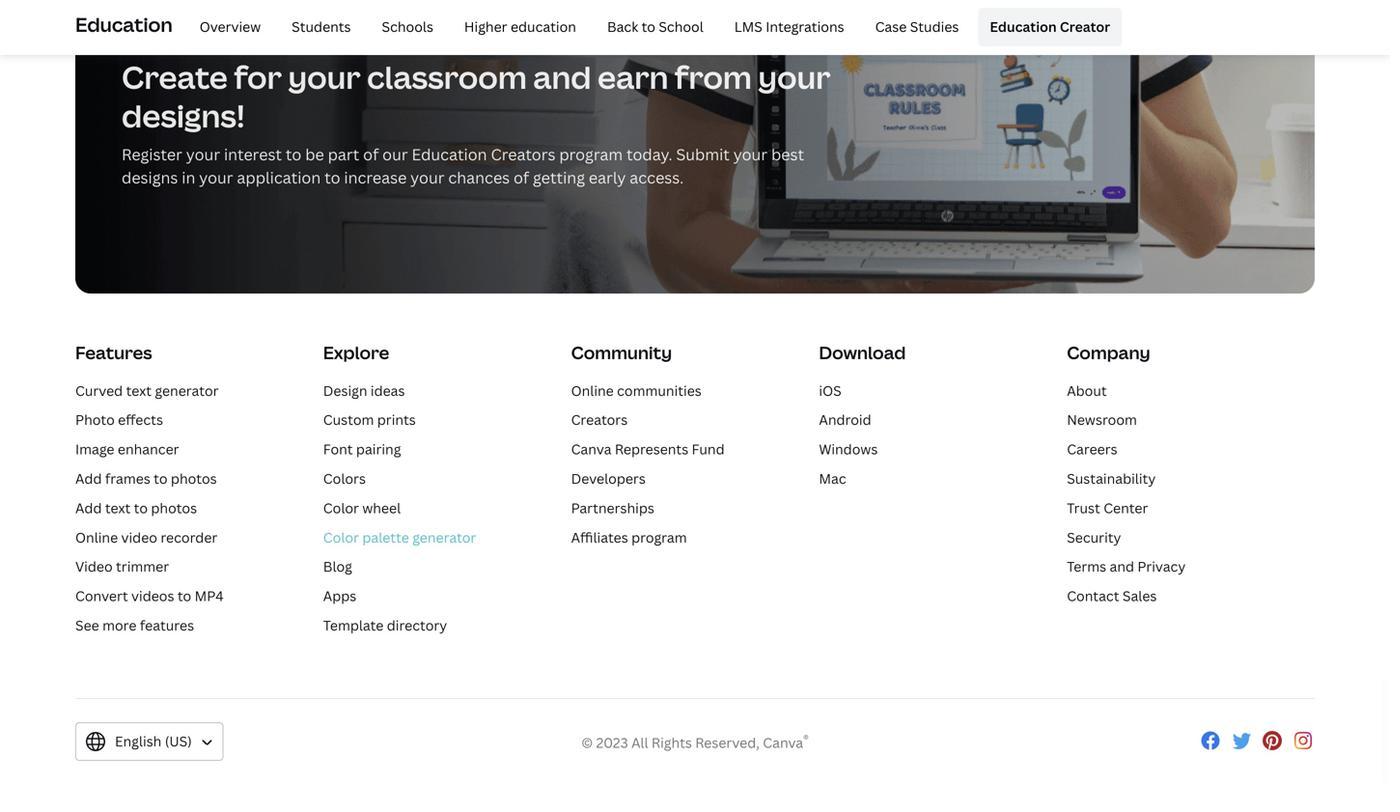 Task type: vqa. For each thing, say whether or not it's contained in the screenshot.
Creators inside the Create for your classroom and earn from your designs! Register your interest to be part of our Education Creators program today. Submit your best designs in your application to increase your chances of getting early access.
yes



Task type: describe. For each thing, give the bounding box(es) containing it.
1 vertical spatial creators
[[571, 411, 628, 429]]

blog
[[323, 557, 352, 576]]

frames
[[105, 469, 150, 488]]

privacy
[[1138, 557, 1186, 576]]

education creator
[[990, 18, 1111, 36]]

curved text generator
[[75, 381, 219, 400]]

affiliates
[[571, 528, 628, 546]]

mp4
[[195, 587, 224, 605]]

chances
[[448, 167, 510, 188]]

partnerships link
[[571, 499, 655, 517]]

careers
[[1067, 440, 1118, 458]]

your up "in"
[[186, 144, 220, 165]]

newsroom
[[1067, 411, 1138, 429]]

android
[[819, 411, 872, 429]]

designs
[[122, 167, 178, 188]]

template directory
[[323, 616, 447, 634]]

1 horizontal spatial program
[[632, 528, 687, 546]]

partnerships
[[571, 499, 655, 517]]

security link
[[1067, 528, 1122, 546]]

your left the 'best'
[[734, 144, 768, 165]]

features
[[75, 341, 152, 364]]

1 horizontal spatial and
[[1110, 557, 1135, 576]]

generator for curved text generator
[[155, 381, 219, 400]]

convert videos to mp4
[[75, 587, 224, 605]]

company
[[1067, 341, 1151, 364]]

(us)
[[165, 732, 192, 751]]

photo
[[75, 411, 115, 429]]

video trimmer
[[75, 557, 169, 576]]

2023
[[596, 733, 628, 752]]

add for add text to photos
[[75, 499, 102, 517]]

mac
[[819, 469, 847, 488]]

template
[[323, 616, 384, 634]]

newsroom link
[[1067, 411, 1138, 429]]

videos
[[131, 587, 174, 605]]

add for add frames to photos
[[75, 469, 102, 488]]

classroom
[[367, 56, 527, 98]]

ios link
[[819, 381, 842, 400]]

to down part
[[325, 167, 340, 188]]

color for color wheel
[[323, 499, 359, 517]]

colors
[[323, 469, 366, 488]]

curved text generator link
[[75, 381, 219, 400]]

overview
[[200, 18, 261, 36]]

design ideas
[[323, 381, 405, 400]]

for
[[234, 56, 282, 98]]

education for education
[[75, 11, 173, 38]]

lms integrations link
[[723, 8, 856, 46]]

online video recorder
[[75, 528, 218, 546]]

recorder
[[161, 528, 218, 546]]

trust center link
[[1067, 499, 1149, 517]]

palette
[[362, 528, 409, 546]]

ios
[[819, 381, 842, 400]]

center
[[1104, 499, 1149, 517]]

about
[[1067, 381, 1107, 400]]

students link
[[280, 8, 363, 46]]

school
[[659, 18, 704, 36]]

higher
[[464, 18, 508, 36]]

features
[[140, 616, 194, 634]]

design
[[323, 381, 367, 400]]

text for add
[[105, 499, 131, 517]]

integrations
[[766, 18, 845, 36]]

security
[[1067, 528, 1122, 546]]

sales
[[1123, 587, 1157, 605]]

lms
[[735, 18, 763, 36]]

curved
[[75, 381, 123, 400]]

font
[[323, 440, 353, 458]]

photos for add text to photos
[[151, 499, 197, 517]]

photo effects link
[[75, 411, 163, 429]]

to left mp4
[[178, 587, 191, 605]]

menu bar containing overview
[[180, 8, 1122, 46]]

see
[[75, 616, 99, 634]]

education inside create for your classroom and earn from your designs! register your interest to be part of our education creators program today. submit your best designs in your application to increase your chances of getting early access.
[[412, 144, 487, 165]]

mac link
[[819, 469, 847, 488]]

convert videos to mp4 link
[[75, 587, 224, 605]]

creators inside create for your classroom and earn from your designs! register your interest to be part of our education creators program today. submit your best designs in your application to increase your chances of getting early access.
[[491, 144, 556, 165]]

canva inside '© 2023 all rights reserved, canva ®'
[[763, 733, 804, 752]]

developers
[[571, 469, 646, 488]]

contact
[[1067, 587, 1120, 605]]

ideas
[[371, 381, 405, 400]]

custom prints link
[[323, 411, 416, 429]]

access.
[[630, 167, 684, 188]]

video trimmer link
[[75, 557, 169, 576]]

to up video
[[134, 499, 148, 517]]

earn
[[598, 56, 669, 98]]

android link
[[819, 411, 872, 429]]

designs!
[[122, 95, 245, 137]]

education creator link
[[979, 8, 1122, 46]]

affiliates program
[[571, 528, 687, 546]]

trust center
[[1067, 499, 1149, 517]]

submit
[[677, 144, 730, 165]]

terms and privacy
[[1067, 557, 1186, 576]]

to down enhancer
[[154, 469, 168, 488]]

add text to photos
[[75, 499, 197, 517]]

back to school link
[[596, 8, 715, 46]]

contact sales
[[1067, 587, 1157, 605]]

color for color palette generator
[[323, 528, 359, 546]]

careers link
[[1067, 440, 1118, 458]]

to inside "back to school" link
[[642, 18, 656, 36]]



Task type: locate. For each thing, give the bounding box(es) containing it.
back to school
[[607, 18, 704, 36]]

generator for color palette generator
[[413, 528, 476, 546]]

english (us)
[[115, 732, 192, 751]]

online up creators link
[[571, 381, 614, 400]]

1 vertical spatial color
[[323, 528, 359, 546]]

explore
[[323, 341, 389, 364]]

0 vertical spatial of
[[363, 144, 379, 165]]

more
[[102, 616, 137, 634]]

0 horizontal spatial canva
[[571, 440, 612, 458]]

add down "image"
[[75, 469, 102, 488]]

program down partnerships
[[632, 528, 687, 546]]

to right back
[[642, 18, 656, 36]]

of
[[363, 144, 379, 165], [514, 167, 529, 188]]

interest
[[224, 144, 282, 165]]

©
[[582, 733, 593, 752]]

directory
[[387, 616, 447, 634]]

1 vertical spatial generator
[[413, 528, 476, 546]]

0 horizontal spatial generator
[[155, 381, 219, 400]]

and inside create for your classroom and earn from your designs! register your interest to be part of our education creators program today. submit your best designs in your application to increase your chances of getting early access.
[[533, 56, 592, 98]]

case studies
[[876, 18, 959, 36]]

trimmer
[[116, 557, 169, 576]]

terms
[[1067, 557, 1107, 576]]

photos down enhancer
[[171, 469, 217, 488]]

see more features link
[[75, 616, 194, 634]]

1 horizontal spatial creators
[[571, 411, 628, 429]]

0 horizontal spatial online
[[75, 528, 118, 546]]

of up the 'increase'
[[363, 144, 379, 165]]

0 vertical spatial online
[[571, 381, 614, 400]]

0 vertical spatial photos
[[171, 469, 217, 488]]

generator right palette
[[413, 528, 476, 546]]

of left getting
[[514, 167, 529, 188]]

reserved,
[[696, 733, 760, 752]]

education up create
[[75, 11, 173, 38]]

education left creator on the right of the page
[[990, 18, 1057, 36]]

and down "education"
[[533, 56, 592, 98]]

video
[[121, 528, 157, 546]]

education for education creator
[[990, 18, 1057, 36]]

1 horizontal spatial education
[[412, 144, 487, 165]]

getting
[[533, 167, 585, 188]]

0 horizontal spatial and
[[533, 56, 592, 98]]

program inside create for your classroom and earn from your designs! register your interest to be part of our education creators program today. submit your best designs in your application to increase your chances of getting early access.
[[559, 144, 623, 165]]

represents
[[615, 440, 689, 458]]

1 vertical spatial program
[[632, 528, 687, 546]]

add frames to photos link
[[75, 469, 217, 488]]

1 vertical spatial and
[[1110, 557, 1135, 576]]

0 vertical spatial add
[[75, 469, 102, 488]]

terms and privacy link
[[1067, 557, 1186, 576]]

application
[[237, 167, 321, 188]]

overview link
[[188, 8, 273, 46]]

2 add from the top
[[75, 499, 102, 517]]

online communities link
[[571, 381, 702, 400]]

font pairing
[[323, 440, 401, 458]]

create for your classroom and earn from your designs! register your interest to be part of our education creators program today. submit your best designs in your application to increase your chances of getting early access.
[[122, 56, 831, 188]]

higher education
[[464, 18, 577, 36]]

about link
[[1067, 381, 1107, 400]]

creators down online communities link
[[571, 411, 628, 429]]

our
[[383, 144, 408, 165]]

download
[[819, 341, 906, 364]]

1 vertical spatial add
[[75, 499, 102, 517]]

canva
[[571, 440, 612, 458], [763, 733, 804, 752]]

text up effects at the left
[[126, 381, 152, 400]]

1 vertical spatial of
[[514, 167, 529, 188]]

image enhancer link
[[75, 440, 179, 458]]

0 vertical spatial text
[[126, 381, 152, 400]]

your right "in"
[[199, 167, 233, 188]]

pairing
[[356, 440, 401, 458]]

photos
[[171, 469, 217, 488], [151, 499, 197, 517]]

1 add from the top
[[75, 469, 102, 488]]

prints
[[377, 411, 416, 429]]

add up video
[[75, 499, 102, 517]]

enhancer
[[118, 440, 179, 458]]

1 color from the top
[[323, 499, 359, 517]]

0 vertical spatial canva
[[571, 440, 612, 458]]

program up early
[[559, 144, 623, 165]]

register
[[122, 144, 182, 165]]

2 horizontal spatial education
[[990, 18, 1057, 36]]

photos up recorder
[[151, 499, 197, 517]]

canva down creators link
[[571, 440, 612, 458]]

1 horizontal spatial canva
[[763, 733, 804, 752]]

creators up getting
[[491, 144, 556, 165]]

photos for add frames to photos
[[171, 469, 217, 488]]

1 vertical spatial canva
[[763, 733, 804, 752]]

1 horizontal spatial of
[[514, 167, 529, 188]]

education
[[75, 11, 173, 38], [990, 18, 1057, 36], [412, 144, 487, 165]]

early
[[589, 167, 626, 188]]

studies
[[910, 18, 959, 36]]

today.
[[627, 144, 673, 165]]

online for online communities
[[571, 381, 614, 400]]

2 color from the top
[[323, 528, 359, 546]]

color palette generator link
[[323, 528, 476, 546]]

1 vertical spatial online
[[75, 528, 118, 546]]

0 vertical spatial and
[[533, 56, 592, 98]]

online up video
[[75, 528, 118, 546]]

be
[[305, 144, 324, 165]]

1 horizontal spatial generator
[[413, 528, 476, 546]]

text for curved
[[126, 381, 152, 400]]

schools link
[[370, 8, 445, 46]]

to left be
[[286, 144, 302, 165]]

0 horizontal spatial of
[[363, 144, 379, 165]]

add frames to photos
[[75, 469, 217, 488]]

online for online video recorder
[[75, 528, 118, 546]]

education
[[511, 18, 577, 36]]

generator up effects at the left
[[155, 381, 219, 400]]

rights
[[652, 733, 692, 752]]

windows
[[819, 440, 878, 458]]

0 horizontal spatial program
[[559, 144, 623, 165]]

menu bar
[[180, 8, 1122, 46]]

communities
[[617, 381, 702, 400]]

canva right reserved,
[[763, 733, 804, 752]]

wheel
[[362, 499, 401, 517]]

your down lms integrations link
[[758, 56, 831, 98]]

0 horizontal spatial education
[[75, 11, 173, 38]]

increase
[[344, 167, 407, 188]]

your down students "link"
[[288, 56, 361, 98]]

photo effects
[[75, 411, 163, 429]]

apps
[[323, 587, 357, 605]]

education inside menu bar
[[990, 18, 1057, 36]]

effects
[[118, 411, 163, 429]]

and up contact sales link at the right bottom of the page
[[1110, 557, 1135, 576]]

color up blog
[[323, 528, 359, 546]]

part
[[328, 144, 360, 165]]

1 vertical spatial text
[[105, 499, 131, 517]]

online video recorder link
[[75, 528, 218, 546]]

1 vertical spatial photos
[[151, 499, 197, 517]]

0 vertical spatial color
[[323, 499, 359, 517]]

font pairing link
[[323, 440, 401, 458]]

add text to photos link
[[75, 499, 197, 517]]

0 vertical spatial creators
[[491, 144, 556, 165]]

English (US) button
[[75, 722, 224, 761]]

students
[[292, 18, 351, 36]]

fund
[[692, 440, 725, 458]]

custom prints
[[323, 411, 416, 429]]

online communities
[[571, 381, 702, 400]]

creator
[[1060, 18, 1111, 36]]

0 horizontal spatial creators
[[491, 144, 556, 165]]

add
[[75, 469, 102, 488], [75, 499, 102, 517]]

trust
[[1067, 499, 1101, 517]]

schools
[[382, 18, 434, 36]]

color palette generator
[[323, 528, 476, 546]]

case studies link
[[864, 8, 971, 46]]

video
[[75, 557, 113, 576]]

community
[[571, 341, 672, 364]]

1 horizontal spatial online
[[571, 381, 614, 400]]

0 vertical spatial generator
[[155, 381, 219, 400]]

your left the chances
[[411, 167, 445, 188]]

color down colors at the bottom of page
[[323, 499, 359, 517]]

0 vertical spatial program
[[559, 144, 623, 165]]

custom
[[323, 411, 374, 429]]

education up the chances
[[412, 144, 487, 165]]

see more features
[[75, 616, 194, 634]]

text down frames
[[105, 499, 131, 517]]



